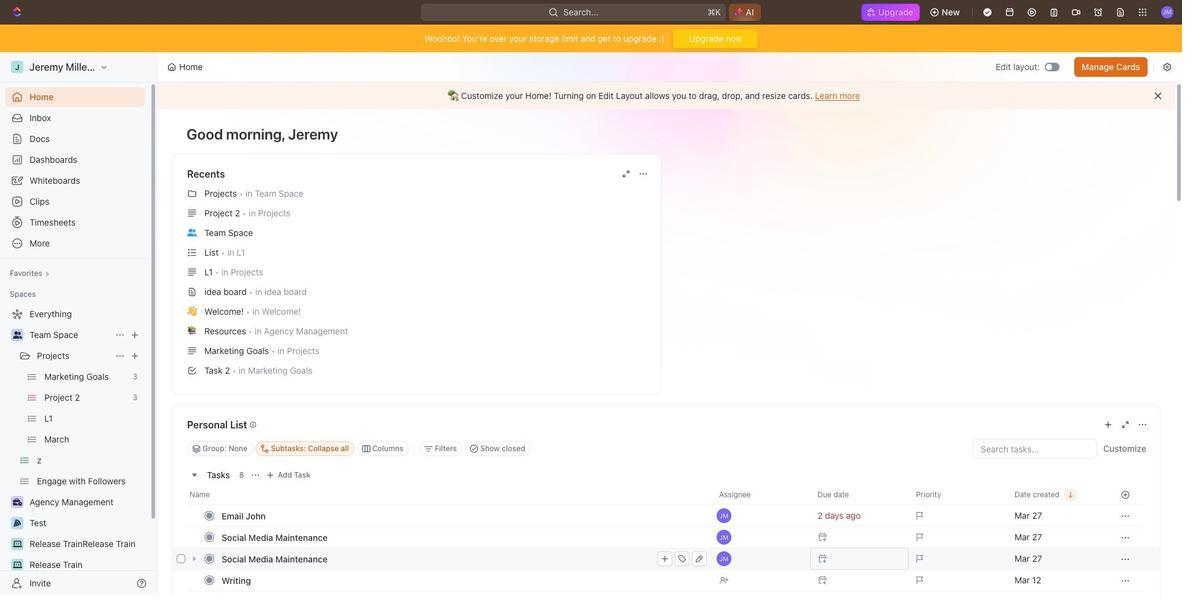 Task type: locate. For each thing, give the bounding box(es) containing it.
tree
[[5, 305, 145, 596]]

1 vertical spatial laptop code image
[[13, 562, 22, 570]]

3 set priority image from the top
[[909, 549, 1007, 571]]

1 laptop code image from the top
[[13, 541, 22, 549]]

user group image
[[187, 229, 197, 237]]

alert
[[157, 83, 1175, 110]]

2 laptop code image from the top
[[13, 562, 22, 570]]

pizza slice image
[[14, 520, 21, 528]]

laptop code image
[[13, 541, 22, 549], [13, 562, 22, 570]]

set priority image
[[909, 505, 1007, 528], [909, 527, 1007, 549], [909, 549, 1007, 571], [909, 570, 1007, 592], [909, 592, 1007, 596]]

2 set priority image from the top
[[909, 527, 1007, 549]]

Search tasks... text field
[[973, 440, 1097, 459]]

tree inside sidebar navigation
[[5, 305, 145, 596]]

0 vertical spatial laptop code image
[[13, 541, 22, 549]]



Task type: vqa. For each thing, say whether or not it's contained in the screenshot.
third the Set priority image from the bottom
yes



Task type: describe. For each thing, give the bounding box(es) containing it.
5 set priority image from the top
[[909, 592, 1007, 596]]

business time image
[[13, 499, 22, 507]]

sidebar navigation
[[0, 52, 159, 596]]

4 set priority image from the top
[[909, 570, 1007, 592]]

1 set priority image from the top
[[909, 505, 1007, 528]]

user group image
[[13, 332, 22, 339]]

jeremy miller's workspace, , element
[[11, 61, 23, 73]]



